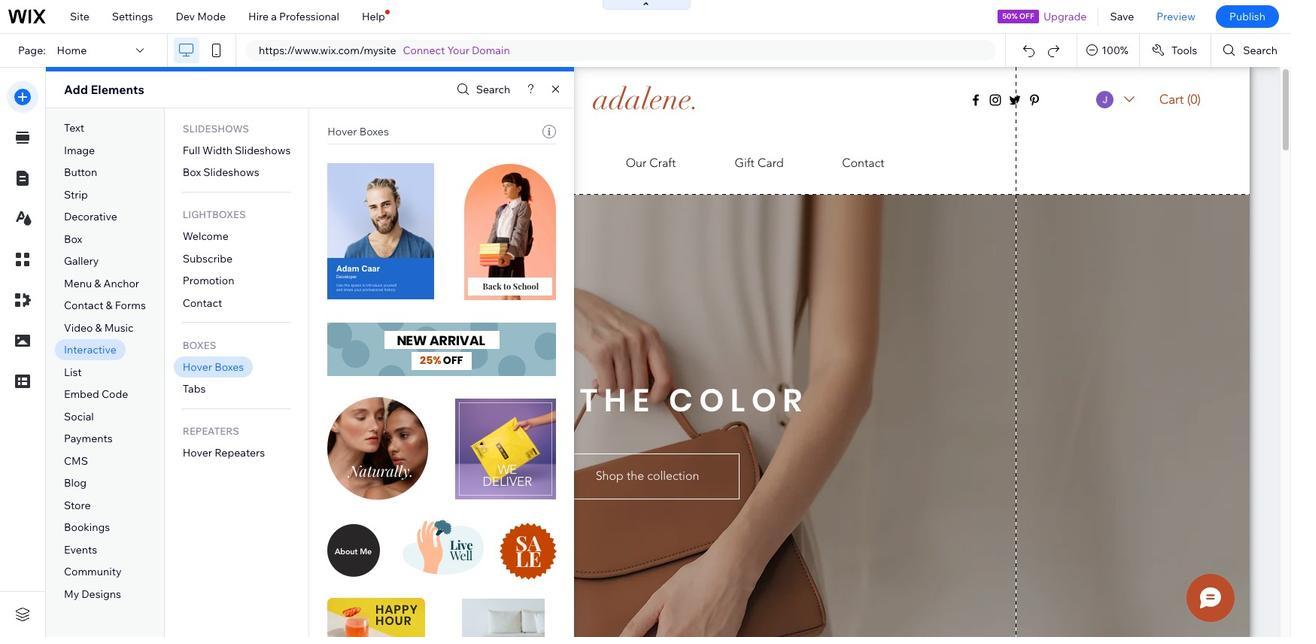 Task type: describe. For each thing, give the bounding box(es) containing it.
preview
[[1157, 10, 1196, 23]]

hire a professional
[[248, 10, 339, 23]]

your
[[448, 44, 470, 57]]

menu & anchor
[[64, 277, 139, 290]]

home
[[57, 44, 87, 57]]

promotion
[[183, 274, 234, 288]]

anchor
[[104, 277, 139, 290]]

publish
[[1230, 10, 1266, 23]]

bookings
[[64, 521, 110, 535]]

0 vertical spatial boxes
[[360, 125, 389, 139]]

gallery
[[64, 255, 99, 268]]

video
[[64, 321, 93, 335]]

menu
[[64, 277, 92, 290]]

1 vertical spatial hover
[[183, 360, 212, 374]]

connect
[[403, 44, 445, 57]]

0 vertical spatial repeaters
[[183, 426, 239, 438]]

professional
[[279, 10, 339, 23]]

1 horizontal spatial search
[[1244, 44, 1278, 57]]

1 vertical spatial search button
[[453, 79, 511, 101]]

50% off
[[1003, 11, 1035, 21]]

domain
[[472, 44, 510, 57]]

0 horizontal spatial hover boxes
[[183, 360, 244, 374]]

full width slideshows
[[183, 144, 291, 157]]

preview button
[[1146, 0, 1207, 33]]

lightboxes
[[183, 209, 246, 221]]

1 vertical spatial slideshows
[[235, 144, 291, 157]]

full
[[183, 144, 200, 157]]

code
[[102, 388, 128, 402]]

welcome
[[183, 230, 229, 243]]

1 vertical spatial boxes
[[183, 339, 216, 351]]

contact for contact
[[183, 296, 222, 310]]

& for contact
[[106, 299, 113, 313]]

cms
[[64, 455, 88, 468]]

dev
[[176, 10, 195, 23]]

settings
[[112, 10, 153, 23]]

my
[[64, 588, 79, 602]]

hover repeaters
[[183, 447, 265, 460]]

text
[[64, 121, 84, 135]]

50%
[[1003, 11, 1018, 21]]

designs
[[82, 588, 121, 602]]

& for menu
[[94, 277, 101, 290]]

image
[[64, 144, 95, 157]]

embed
[[64, 388, 99, 402]]

0 vertical spatial hover
[[328, 125, 357, 139]]

music
[[104, 321, 134, 335]]

hire
[[248, 10, 269, 23]]

my designs
[[64, 588, 121, 602]]



Task type: locate. For each thing, give the bounding box(es) containing it.
0 vertical spatial search
[[1244, 44, 1278, 57]]

https://www.wix.com/mysite connect your domain
[[259, 44, 510, 57]]

slideshows down full width slideshows
[[203, 166, 259, 179]]

slideshows
[[183, 123, 249, 135], [235, 144, 291, 157], [203, 166, 259, 179]]

contact up video
[[64, 299, 103, 313]]

box slideshows
[[183, 166, 259, 179]]

1 horizontal spatial hover boxes
[[328, 125, 389, 139]]

&
[[94, 277, 101, 290], [106, 299, 113, 313], [95, 321, 102, 335]]

tools
[[1172, 44, 1198, 57]]

0 vertical spatial search button
[[1212, 34, 1292, 67]]

subscribe
[[183, 252, 233, 266]]

1 vertical spatial box
[[64, 232, 82, 246]]

contact for contact & forms
[[64, 299, 103, 313]]

contact down promotion
[[183, 296, 222, 310]]

0 horizontal spatial contact
[[64, 299, 103, 313]]

payments
[[64, 432, 113, 446]]

publish button
[[1217, 5, 1280, 28]]

1 horizontal spatial box
[[183, 166, 201, 179]]

mode
[[197, 10, 226, 23]]

& left forms
[[106, 299, 113, 313]]

100% button
[[1078, 34, 1140, 67]]

forms
[[115, 299, 146, 313]]

box for box
[[64, 232, 82, 246]]

1 horizontal spatial search button
[[1212, 34, 1292, 67]]

blog
[[64, 477, 87, 490]]

dev mode
[[176, 10, 226, 23]]

width
[[203, 144, 233, 157]]

box down full
[[183, 166, 201, 179]]

contact
[[183, 296, 222, 310], [64, 299, 103, 313]]

contact & forms
[[64, 299, 146, 313]]

0 horizontal spatial search
[[476, 83, 511, 96]]

search button
[[1212, 34, 1292, 67], [453, 79, 511, 101]]

embed code
[[64, 388, 128, 402]]

upgrade
[[1044, 10, 1087, 23]]

search button down domain
[[453, 79, 511, 101]]

& right menu
[[94, 277, 101, 290]]

hover
[[328, 125, 357, 139], [183, 360, 212, 374], [183, 447, 212, 460]]

box
[[183, 166, 201, 179], [64, 232, 82, 246]]

0 vertical spatial &
[[94, 277, 101, 290]]

0 vertical spatial box
[[183, 166, 201, 179]]

0 vertical spatial hover boxes
[[328, 125, 389, 139]]

help
[[362, 10, 385, 23]]

decorative
[[64, 210, 117, 224]]

1 vertical spatial search
[[476, 83, 511, 96]]

store
[[64, 499, 91, 513]]

repeaters
[[183, 426, 239, 438], [215, 447, 265, 460]]

slideshows up 'width'
[[183, 123, 249, 135]]

search
[[1244, 44, 1278, 57], [476, 83, 511, 96]]

1 horizontal spatial contact
[[183, 296, 222, 310]]

0 horizontal spatial box
[[64, 232, 82, 246]]

tools button
[[1140, 34, 1212, 67]]

community
[[64, 566, 122, 579]]

list
[[64, 366, 82, 379]]

https://www.wix.com/mysite
[[259, 44, 396, 57]]

add
[[64, 82, 88, 97]]

100%
[[1102, 44, 1129, 57]]

search button down publish
[[1212, 34, 1292, 67]]

video & music
[[64, 321, 134, 335]]

box up gallery
[[64, 232, 82, 246]]

search down "publish" button
[[1244, 44, 1278, 57]]

& for video
[[95, 321, 102, 335]]

2 vertical spatial &
[[95, 321, 102, 335]]

a
[[271, 10, 277, 23]]

2 vertical spatial slideshows
[[203, 166, 259, 179]]

elements
[[91, 82, 144, 97]]

add elements
[[64, 82, 144, 97]]

1 vertical spatial hover boxes
[[183, 360, 244, 374]]

0 horizontal spatial search button
[[453, 79, 511, 101]]

box for box slideshows
[[183, 166, 201, 179]]

interactive
[[64, 344, 117, 357]]

save button
[[1099, 0, 1146, 33]]

site
[[70, 10, 89, 23]]

strip
[[64, 188, 88, 202]]

tabs
[[183, 383, 206, 396]]

2 vertical spatial boxes
[[215, 360, 244, 374]]

boxes
[[360, 125, 389, 139], [183, 339, 216, 351], [215, 360, 244, 374]]

0 vertical spatial slideshows
[[183, 123, 249, 135]]

hover boxes
[[328, 125, 389, 139], [183, 360, 244, 374]]

events
[[64, 544, 97, 557]]

social
[[64, 410, 94, 424]]

off
[[1020, 11, 1035, 21]]

search down domain
[[476, 83, 511, 96]]

slideshows right 'width'
[[235, 144, 291, 157]]

& right video
[[95, 321, 102, 335]]

1 vertical spatial repeaters
[[215, 447, 265, 460]]

button
[[64, 166, 97, 179]]

1 vertical spatial &
[[106, 299, 113, 313]]

2 vertical spatial hover
[[183, 447, 212, 460]]

save
[[1111, 10, 1135, 23]]



Task type: vqa. For each thing, say whether or not it's contained in the screenshot.
created
no



